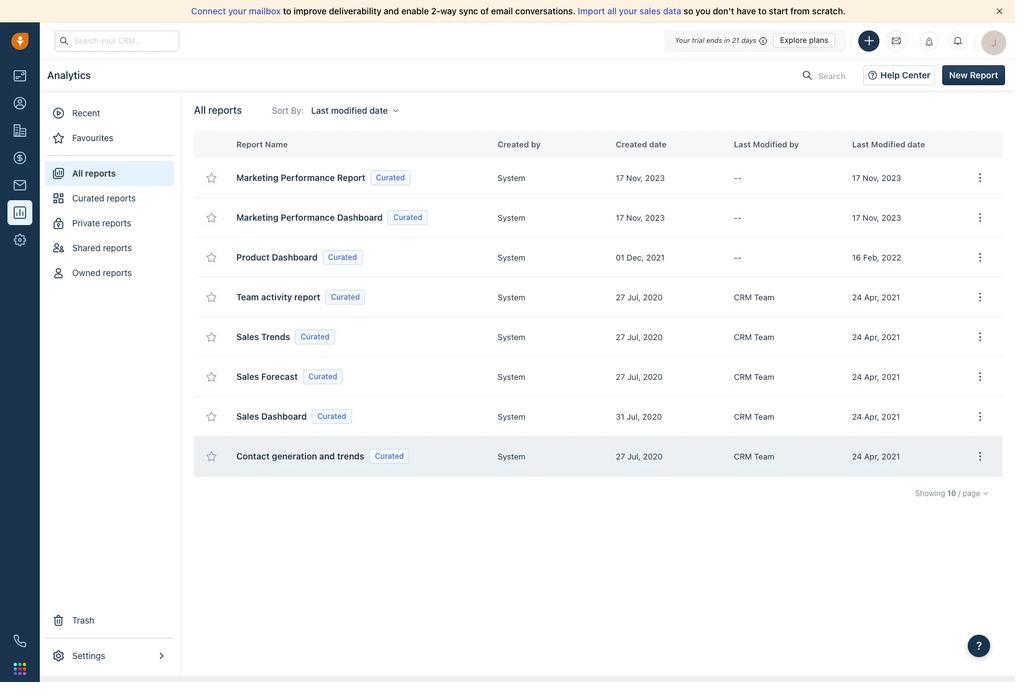 Task type: locate. For each thing, give the bounding box(es) containing it.
way
[[441, 6, 457, 16]]

explore plans
[[781, 35, 829, 45]]

0 horizontal spatial to
[[283, 6, 292, 16]]

of
[[481, 6, 489, 16]]

trial
[[692, 36, 705, 44]]

connect
[[191, 6, 226, 16]]

your
[[228, 6, 247, 16], [619, 6, 638, 16]]

explore plans link
[[774, 33, 836, 48]]

what's new image
[[926, 37, 934, 46]]

enable
[[402, 6, 429, 16]]

1 horizontal spatial your
[[619, 6, 638, 16]]

2-
[[431, 6, 441, 16]]

to
[[283, 6, 292, 16], [759, 6, 767, 16]]

21
[[733, 36, 740, 44]]

don't
[[713, 6, 735, 16]]

so
[[684, 6, 694, 16]]

1 horizontal spatial to
[[759, 6, 767, 16]]

plans
[[810, 35, 829, 45]]

0 horizontal spatial your
[[228, 6, 247, 16]]

to left start
[[759, 6, 767, 16]]

data
[[664, 6, 682, 16]]

to right mailbox
[[283, 6, 292, 16]]

have
[[737, 6, 757, 16]]

days
[[742, 36, 757, 44]]

all
[[608, 6, 617, 16]]

your
[[675, 36, 690, 44]]

your trial ends in 21 days
[[675, 36, 757, 44]]

your left mailbox
[[228, 6, 247, 16]]

connect your mailbox to improve deliverability and enable 2-way sync of email conversations. import all your sales data so you don't have to start from scratch.
[[191, 6, 846, 16]]

connect your mailbox link
[[191, 6, 283, 16]]

your right all at the top right
[[619, 6, 638, 16]]



Task type: describe. For each thing, give the bounding box(es) containing it.
freshworks switcher image
[[14, 663, 26, 676]]

you
[[696, 6, 711, 16]]

send email image
[[893, 35, 901, 46]]

import all your sales data link
[[578, 6, 684, 16]]

scratch.
[[813, 6, 846, 16]]

phone element
[[7, 629, 32, 654]]

1 to from the left
[[283, 6, 292, 16]]

2 your from the left
[[619, 6, 638, 16]]

deliverability
[[329, 6, 382, 16]]

conversations.
[[516, 6, 576, 16]]

phone image
[[14, 636, 26, 648]]

Search your CRM... text field
[[55, 30, 179, 51]]

email
[[491, 6, 513, 16]]

import
[[578, 6, 606, 16]]

close image
[[997, 8, 1003, 14]]

ends
[[707, 36, 723, 44]]

from
[[791, 6, 810, 16]]

2 to from the left
[[759, 6, 767, 16]]

explore
[[781, 35, 808, 45]]

1 your from the left
[[228, 6, 247, 16]]

and
[[384, 6, 399, 16]]

sales
[[640, 6, 661, 16]]

in
[[725, 36, 731, 44]]

improve
[[294, 6, 327, 16]]

mailbox
[[249, 6, 281, 16]]

sync
[[459, 6, 479, 16]]

start
[[769, 6, 789, 16]]



Task type: vqa. For each thing, say whether or not it's contained in the screenshot.
19,
no



